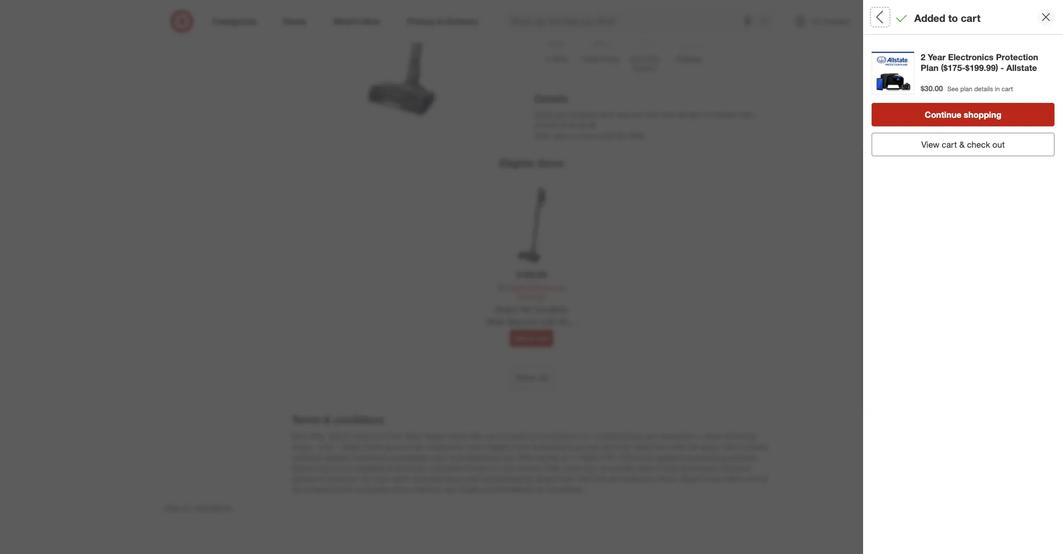 Task type: vqa. For each thing, say whether or not it's contained in the screenshot.
All Things Equal 'checkbox'
no



Task type: describe. For each thing, give the bounding box(es) containing it.
unless
[[701, 431, 722, 441]]

$30.00 see plan details in cart
[[921, 84, 1014, 93]]

1 vertical spatial by
[[526, 474, 534, 483]]

2 horizontal spatial and
[[609, 474, 622, 483]]

dialog containing added to cart
[[864, 0, 1064, 554]]

added for year
[[915, 12, 946, 24]]

electronics
[[949, 52, 994, 62]]

cash
[[374, 474, 389, 483]]

valid
[[553, 131, 569, 141]]

0 vertical spatial no
[[603, 442, 612, 451]]

expires
[[536, 453, 561, 462]]

with inside the terms & conditions item offer. valid in store or online. each target circle offer can be used for a maximum of 1 qualifying item per transaction, unless otherwise noted.  limit 1 target circle account per transaction and 6 target circle transactions per day. no other same item offer will apply. void if copied, scanned, altered, transferred, purchased, sold, or prohibited by law. offer expires at 11:59pm pst. cannot be applied to previous purchases. item(s) may not be available at all stores. quantities limited; no rain checks. offer value may not exceed value of item purchased. discount applied at checkout. no cash value. excludes items sold and shipped by target plus™ partners and clearance items. target circle offers cannot be combined with competitor price matches; see target.com/pricematch for full details.
[[338, 485, 352, 494]]

& inside the terms & conditions item offer. valid in store or online. each target circle offer can be used for a maximum of 1 qualifying item per transaction, unless otherwise noted.  limit 1 target circle account per transaction and 6 target circle transactions per day. no other same item offer will apply. void if copied, scanned, altered, transferred, purchased, sold, or prohibited by law. offer expires at 11:59pm pst. cannot be applied to previous purchases. item(s) may not be available at all stores. quantities limited; no rain checks. offer value may not exceed value of item purchased. discount applied at checkout. no cash value. excludes items sold and shipped by target plus™ partners and clearance items. target circle offers cannot be combined with competitor price matches; see target.com/pricematch for full details.
[[324, 414, 331, 426]]

order pickup
[[582, 55, 620, 63]]

view
[[922, 139, 940, 150]]

sale
[[999, 113, 1015, 123]]

cordless for shark pet cordless stick vacuum with anti-allergen complete seal - ix141h
[[974, 94, 1010, 104]]

anti- inside $199.99 $20 target giftcard with purchase shark pet cordless stick vacuum with anti- allergen complete seal - ix141h
[[559, 317, 577, 327]]

inside
[[894, 70, 913, 79]]

delivery
[[634, 64, 657, 72]]

shipping
[[677, 55, 702, 63]]

be down item(s)
[[292, 485, 300, 494]]

1 value from the left
[[563, 463, 580, 473]]

target down can
[[488, 442, 508, 451]]

stick for shark pet cordless stick vacuum with anti-allergen complete seal - ix141h
[[1012, 94, 1033, 104]]

day.
[[588, 442, 601, 451]]

2 year electronics protection plan ($175-$199.99) - allstate image
[[872, 52, 915, 94]]

shark inside shark pet cordless stick vacuum with anti-allergen complete seal - ix141h
[[932, 94, 956, 104]]

view cart & check out
[[922, 139, 1005, 150]]

0 horizontal spatial no
[[362, 474, 371, 483]]

pst.
[[603, 453, 617, 462]]

sold,
[[431, 453, 446, 462]]

seal for shark pet cordless stick vacuum with anti-allergen complete seal - ix141h shark
[[1008, 75, 1025, 86]]

cordless inside $199.99 $20 target giftcard with purchase shark pet cordless stick vacuum with anti- allergen complete seal - ix141h
[[535, 304, 569, 315]]

2 value from the left
[[638, 463, 655, 473]]

full
[[548, 485, 558, 494]]

shark pet cordless stick vacuum with anti-allergen complete seal - ix141h shark
[[966, 43, 1044, 105]]

transaction,
[[660, 431, 699, 441]]

329-
[[602, 131, 617, 141]]

options
[[921, 9, 964, 24]]

0 vertical spatial or
[[373, 431, 380, 441]]

item(s)
[[292, 463, 314, 473]]

continue
[[925, 109, 962, 120]]

used
[[510, 431, 527, 441]]

details.
[[560, 485, 584, 494]]

- inside details shark pet cordless stick vacuum with anti-allergen complete seal - ix141h at $149.99 offer valid on items 329-00-3636
[[754, 110, 757, 119]]

target down purchased.
[[680, 474, 701, 483]]

noted.
[[292, 442, 313, 451]]

cart inside add to cart "button"
[[537, 335, 549, 343]]

terms
[[292, 414, 321, 426]]

other
[[614, 442, 632, 451]]

allergen inside $199.99 $20 target giftcard with purchase shark pet cordless stick vacuum with anti- allergen complete seal - ix141h
[[487, 329, 518, 339]]

day
[[649, 55, 660, 63]]

choose
[[872, 9, 917, 24]]

purchased.
[[682, 463, 720, 473]]

discount
[[722, 463, 751, 473]]

added for pickup
[[915, 12, 946, 24]]

seal for shark pet cordless stick vacuum with anti-allergen complete seal - ix141h
[[974, 115, 991, 125]]

2 vertical spatial item
[[666, 463, 680, 473]]

previous
[[692, 453, 720, 462]]

shark pet cordless stick vacuum with anti-allergen complete seal - ix141h
[[932, 94, 1039, 125]]

1 horizontal spatial applied
[[656, 453, 681, 462]]

on
[[571, 131, 579, 141]]

added to cart for year
[[915, 12, 981, 24]]

scanned,
[[292, 453, 322, 462]]

allergen for shark pet cordless stick vacuum with anti-allergen complete seal - ix141h shark
[[986, 65, 1019, 75]]

hours
[[985, 57, 1003, 67]]

clearance
[[624, 474, 656, 483]]

1 horizontal spatial offer
[[671, 442, 686, 451]]

purchases.
[[722, 453, 759, 462]]

pet for shark pet cordless stick vacuum with anti-allergen complete seal - ix141h shark
[[992, 43, 1006, 54]]

0 vertical spatial of
[[581, 431, 587, 441]]

$149.99
[[570, 121, 596, 130]]

same
[[634, 442, 652, 451]]

target up altered,
[[341, 442, 362, 451]]

to inside dialog
[[949, 12, 959, 24]]

& inside the 'added to cart' dialog
[[960, 139, 965, 150]]

id:
[[183, 504, 193, 513]]

eligible
[[500, 157, 535, 169]]

circle up the 'transferred,'
[[364, 442, 383, 451]]

vacuum for shark pet cordless stick vacuum with anti-allergen complete seal - ix141h shark
[[989, 54, 1021, 64]]

shark up within
[[966, 43, 990, 54]]

2 year electronics protection plan ($175-$199.99) - allstate
[[921, 52, 1039, 73]]

for inside for pickup inside the store
[[1006, 57, 1014, 67]]

shark inside details shark pet cordless stick vacuum with anti-allergen complete seal - ix141h at $149.99 offer valid on items 329-00-3636
[[535, 110, 554, 119]]

choose options dialog
[[864, 0, 1064, 554]]

continue shopping
[[925, 109, 1002, 120]]

ix141h inside details shark pet cordless stick vacuum with anti-allergen complete seal - ix141h at $149.99 offer valid on items 329-00-3636
[[535, 121, 559, 130]]

0 horizontal spatial and
[[467, 442, 479, 451]]

seal inside $199.99 $20 target giftcard with purchase shark pet cordless stick vacuum with anti- allergen complete seal - ix141h
[[560, 329, 577, 339]]

2 vertical spatial for
[[537, 485, 546, 494]]

vacuum
[[617, 110, 644, 119]]

1 horizontal spatial and
[[482, 474, 494, 483]]

1 may from the left
[[316, 463, 330, 473]]

$20
[[497, 284, 508, 292]]

offer down "expires" on the bottom
[[544, 463, 561, 473]]

complete for shark pet cordless stick vacuum with anti-allergen complete seal - ix141h shark
[[966, 75, 1005, 86]]

anti-
[[662, 110, 677, 119]]

allergen
[[677, 110, 703, 119]]

all inside the terms & conditions item offer. valid in store or online. each target circle offer can be used for a maximum of 1 qualifying item per transaction, unless otherwise noted.  limit 1 target circle account per transaction and 6 target circle transactions per day. no other same item offer will apply. void if copied, scanned, altered, transferred, purchased, sold, or prohibited by law. offer expires at 11:59pm pst. cannot be applied to previous purchases. item(s) may not be available at all stores. quantities limited; no rain checks. offer value may not exceed value of item purchased. discount applied at checkout. no cash value. excludes items sold and shipped by target plus™ partners and clearance items. target circle offers cannot be combined with competitor price matches; see target.com/pricematch for full details.
[[396, 463, 403, 473]]

shark down plan
[[966, 97, 983, 105]]

•
[[928, 57, 931, 67]]

void
[[722, 442, 736, 451]]

complete for shark pet cordless stick vacuum with anti-allergen complete seal - ix141h
[[932, 115, 971, 125]]

partners
[[578, 474, 607, 483]]

00-
[[617, 131, 628, 141]]

offer left id:
[[165, 504, 181, 513]]

see
[[444, 485, 456, 494]]

ready
[[933, 57, 955, 67]]

excludes
[[413, 474, 443, 483]]

complete
[[705, 110, 737, 119]]

price
[[392, 485, 409, 494]]

transactions
[[531, 442, 572, 451]]

otherwise
[[724, 431, 757, 441]]

same
[[630, 55, 647, 63]]

for pickup inside the store
[[894, 57, 1039, 79]]

0 vertical spatial offer
[[468, 431, 483, 441]]

within
[[957, 57, 976, 67]]

$199.99 $20 target giftcard with purchase shark pet cordless stick vacuum with anti- allergen complete seal - ix141h
[[487, 270, 577, 351]]

altered,
[[324, 453, 349, 462]]

$199.99 for sale
[[966, 113, 996, 123]]

0 vertical spatial item
[[630, 431, 644, 441]]

anti- for shark pet cordless stick vacuum with anti-allergen complete seal - ix141h shark
[[966, 65, 986, 75]]

shipped
[[496, 474, 523, 483]]

online.
[[382, 431, 404, 441]]

cart inside view cart & check out link
[[942, 139, 958, 150]]

0 vertical spatial 1
[[590, 431, 594, 441]]

cordless for shark pet cordless stick vacuum with anti-allergen complete seal - ix141h shark
[[1008, 43, 1044, 54]]

circle down used
[[510, 442, 529, 451]]

seal
[[739, 110, 752, 119]]

ix141h inside $199.99 $20 target giftcard with purchase shark pet cordless stick vacuum with anti- allergen complete seal - ix141h
[[521, 341, 549, 351]]

be down same
[[646, 453, 654, 462]]

add to cart
[[515, 335, 549, 343]]

exceed
[[611, 463, 636, 473]]

1 horizontal spatial items
[[538, 157, 564, 169]]

stick
[[600, 110, 615, 119]]

quantities
[[429, 463, 463, 473]]

shark inside $199.99 $20 target giftcard with purchase shark pet cordless stick vacuum with anti- allergen complete seal - ix141h
[[495, 304, 517, 315]]

store inside the terms & conditions item offer. valid in store or online. each target circle offer can be used for a maximum of 1 qualifying item per transaction, unless otherwise noted.  limit 1 target circle account per transaction and 6 target circle transactions per day. no other same item offer will apply. void if copied, scanned, altered, transferred, purchased, sold, or prohibited by law. offer expires at 11:59pm pst. cannot be applied to previous purchases. item(s) may not be available at all stores. quantities limited; no rain checks. offer value may not exceed value of item purchased. discount applied at checkout. no cash value. excludes items sold and shipped by target plus™ partners and clearance items. target circle offers cannot be combined with competitor price matches; see target.com/pricematch for full details.
[[354, 431, 371, 441]]

cordless
[[569, 110, 598, 119]]

shark pet cordless stick vacuum with anti-allergen complete seal - ix141h image inside choose options dialog
[[872, 43, 958, 129]]

at up cash
[[387, 463, 393, 473]]

1 vertical spatial applied
[[292, 474, 317, 483]]

with inside shark pet cordless stick vacuum with anti-allergen complete seal - ix141h
[[966, 104, 984, 115]]

matches;
[[411, 485, 442, 494]]

add
[[515, 335, 527, 343]]



Task type: locate. For each thing, give the bounding box(es) containing it.
1 horizontal spatial value
[[638, 463, 655, 473]]

1 vertical spatial $199.99
[[517, 270, 547, 280]]

by down checks.
[[526, 474, 534, 483]]

0 vertical spatial anti-
[[966, 65, 986, 75]]

and down no
[[482, 474, 494, 483]]

1 vertical spatial offer
[[671, 442, 686, 451]]

1
[[590, 431, 594, 441], [335, 442, 339, 451]]

11:59pm
[[571, 453, 601, 462]]

same day delivery
[[630, 55, 660, 72]]

and left 6
[[467, 442, 479, 451]]

circle up transaction
[[447, 431, 466, 441]]

ix141h up valid
[[535, 121, 559, 130]]

allergen
[[986, 65, 1019, 75], [1006, 104, 1039, 115], [487, 329, 518, 339]]

cordless
[[1008, 43, 1044, 54], [974, 94, 1010, 104], [535, 304, 569, 315]]

0 horizontal spatial of
[[581, 431, 587, 441]]

pet inside $199.99 $20 target giftcard with purchase shark pet cordless stick vacuum with anti- allergen complete seal - ix141h
[[520, 304, 532, 315]]

$199.99 inside $199.99 $20 target giftcard with purchase shark pet cordless stick vacuum with anti- allergen complete seal - ix141h
[[517, 270, 547, 280]]

anti- inside shark pet cordless stick vacuum with anti-allergen complete seal - ix141h
[[986, 104, 1006, 115]]

& up offer.
[[324, 414, 331, 426]]

1 not from the left
[[333, 463, 343, 473]]

0 horizontal spatial applied
[[292, 474, 317, 483]]

applied
[[656, 453, 681, 462], [292, 474, 317, 483]]

pickup for order pickup
[[924, 43, 956, 55]]

conditions
[[334, 414, 384, 426]]

0 horizontal spatial 2
[[921, 52, 926, 62]]

may down altered,
[[316, 463, 330, 473]]

of up "items." at the bottom right of the page
[[657, 463, 664, 473]]

2 vertical spatial items
[[445, 474, 463, 483]]

pet
[[992, 43, 1006, 54], [958, 94, 972, 104], [520, 304, 532, 315]]

0 horizontal spatial value
[[563, 463, 580, 473]]

purchase
[[519, 293, 545, 301]]

limited;
[[465, 463, 490, 473]]

0 horizontal spatial all
[[396, 463, 403, 473]]

by up no
[[493, 453, 501, 462]]

added to cart dialog
[[864, 0, 1064, 554]]

0 horizontal spatial anti-
[[559, 317, 577, 327]]

1 horizontal spatial in
[[995, 85, 1000, 93]]

allergen right shopping
[[1006, 104, 1039, 115]]

0 horizontal spatial offer
[[468, 431, 483, 441]]

- left sale
[[994, 115, 997, 125]]

for right hours
[[1006, 57, 1014, 67]]

1 horizontal spatial vacuum
[[932, 104, 964, 115]]

0 horizontal spatial valid
[[328, 431, 344, 441]]

1 up altered,
[[335, 442, 339, 451]]

pet
[[556, 110, 567, 119]]

cordless down purchase
[[535, 304, 569, 315]]

value up plus™
[[563, 463, 580, 473]]

of up 11:59pm
[[581, 431, 587, 441]]

view cart & check out link
[[872, 133, 1055, 156]]

$30.00
[[921, 84, 944, 93]]

item
[[292, 431, 307, 441]]

transaction
[[428, 442, 465, 451]]

0 vertical spatial cordless
[[1008, 43, 1044, 54]]

offer up checks.
[[518, 453, 534, 462]]

in right details
[[995, 85, 1000, 93]]

6
[[481, 442, 486, 451]]

see
[[948, 85, 959, 93]]

applied down item(s)
[[292, 474, 317, 483]]

all
[[540, 373, 548, 383], [396, 463, 403, 473]]

shark pet cordless stick vacuum with anti-allergen complete seal - ix141h image
[[872, 43, 958, 129], [872, 94, 926, 147]]

1 vertical spatial 1
[[335, 442, 339, 451]]

complete up view cart & check out
[[932, 115, 971, 125]]

maximum
[[546, 431, 579, 441]]

- down "allstate"
[[1028, 75, 1031, 86]]

item
[[630, 431, 644, 441], [654, 442, 669, 451], [666, 463, 680, 473]]

complete down $199.99)
[[966, 75, 1005, 86]]

for left full
[[537, 485, 546, 494]]

store
[[928, 70, 945, 79], [354, 431, 371, 441]]

not down 'pst.'
[[598, 463, 609, 473]]

for left a
[[529, 431, 538, 441]]

allergen down $20
[[487, 329, 518, 339]]

0 vertical spatial applied
[[656, 453, 681, 462]]

continue shopping button
[[872, 103, 1055, 126]]

1 horizontal spatial may
[[582, 463, 596, 473]]

- up show
[[515, 341, 518, 351]]

cannot
[[619, 453, 644, 462]]

0 vertical spatial complete
[[966, 75, 1005, 86]]

2 vertical spatial allergen
[[487, 329, 518, 339]]

no
[[492, 463, 500, 473]]

- inside shark pet cordless stick vacuum with anti-allergen complete seal - ix141h shark
[[1028, 75, 1031, 86]]

ix141h up out
[[999, 115, 1028, 125]]

2 horizontal spatial pet
[[992, 43, 1006, 54]]

0 vertical spatial items
[[581, 131, 600, 141]]

0 horizontal spatial vacuum
[[508, 317, 538, 327]]

complete inside shark pet cordless stick vacuum with anti-allergen complete seal - ix141h
[[932, 115, 971, 125]]

valid left when
[[535, 4, 551, 13]]

search
[[756, 17, 781, 28]]

pet down plan
[[958, 94, 972, 104]]

with inside shark pet cordless stick vacuum with anti-allergen complete seal - ix141h shark
[[1023, 54, 1041, 64]]

seal inside shark pet cordless stick vacuum with anti-allergen complete seal - ix141h shark
[[1008, 75, 1025, 86]]

1 vertical spatial for
[[529, 431, 538, 441]]

order
[[894, 43, 921, 55], [582, 55, 599, 63]]

target up transaction
[[425, 431, 445, 441]]

0 horizontal spatial stick
[[487, 317, 505, 327]]

1 horizontal spatial per
[[574, 442, 585, 451]]

- inside $199.99 $20 target giftcard with purchase shark pet cordless stick vacuum with anti- allergen complete seal - ix141h
[[515, 341, 518, 351]]

for
[[1006, 57, 1014, 67], [529, 431, 538, 441], [537, 485, 546, 494]]

not down altered,
[[333, 463, 343, 473]]

allstate
[[1007, 62, 1038, 73]]

you
[[573, 4, 585, 13]]

1 shark pet cordless stick vacuum with anti-allergen complete seal - ix141h image from the top
[[872, 43, 958, 129]]

1 horizontal spatial no
[[603, 442, 612, 451]]

applied up "items." at the bottom right of the page
[[656, 453, 681, 462]]

pickup right hours
[[1017, 57, 1039, 67]]

1 horizontal spatial $199.99
[[966, 113, 996, 123]]

not
[[333, 463, 343, 473], [598, 463, 609, 473]]

0 vertical spatial $199.99
[[966, 113, 996, 123]]

2 vertical spatial vacuum
[[508, 317, 538, 327]]

columbia • ready within 2 hours
[[894, 57, 1006, 67]]

1 vertical spatial seal
[[974, 115, 991, 125]]

in down conditions
[[346, 431, 352, 441]]

2 vertical spatial pet
[[520, 304, 532, 315]]

vacuum inside $199.99 $20 target giftcard with purchase shark pet cordless stick vacuum with anti- allergen complete seal - ix141h
[[508, 317, 538, 327]]

added to cart for pickup
[[915, 12, 981, 24]]

1 horizontal spatial stick
[[966, 54, 986, 64]]

store down conditions
[[354, 431, 371, 441]]

1 horizontal spatial by
[[526, 474, 534, 483]]

2 inside 2 year electronics protection plan ($175-$199.99) - allstate
[[921, 52, 926, 62]]

2 vertical spatial cordless
[[535, 304, 569, 315]]

stick inside shark pet cordless stick vacuum with anti-allergen complete seal - ix141h
[[1012, 94, 1033, 104]]

pickup
[[600, 55, 620, 63]]

0 vertical spatial &
[[960, 139, 965, 150]]

2 vertical spatial complete
[[520, 329, 558, 339]]

target inside $199.99 $20 target giftcard with purchase shark pet cordless stick vacuum with anti- allergen complete seal - ix141h
[[509, 284, 527, 292]]

plan
[[961, 85, 973, 93]]

1 vertical spatial items
[[538, 157, 564, 169]]

cordless inside shark pet cordless stick vacuum with anti-allergen complete seal - ix141h shark
[[1008, 43, 1044, 54]]

$199.99)
[[966, 62, 999, 73]]

shark pet cordless stick vacuum with anti-allergen complete seal - ix141h link
[[966, 43, 1055, 97]]

will
[[688, 442, 699, 451]]

0 horizontal spatial in
[[346, 431, 352, 441]]

by
[[493, 453, 501, 462], [526, 474, 534, 483]]

anti- inside shark pet cordless stick vacuum with anti-allergen complete seal - ix141h shark
[[966, 65, 986, 75]]

0 horizontal spatial order
[[582, 55, 599, 63]]

0 vertical spatial for
[[1006, 57, 1014, 67]]

order for order pickup
[[894, 43, 921, 55]]

giftcard
[[529, 284, 553, 292]]

What can we help you find? suggestions appear below search field
[[505, 10, 763, 33]]

to inside "button"
[[529, 335, 535, 343]]

0 vertical spatial allergen
[[986, 65, 1019, 75]]

pet down purchase
[[520, 304, 532, 315]]

at up combined at left
[[319, 474, 325, 483]]

in inside the terms & conditions item offer. valid in store or online. each target circle offer can be used for a maximum of 1 qualifying item per transaction, unless otherwise noted.  limit 1 target circle account per transaction and 6 target circle transactions per day. no other same item offer will apply. void if copied, scanned, altered, transferred, purchased, sold, or prohibited by law. offer expires at 11:59pm pst. cannot be applied to previous purchases. item(s) may not be available at all stores. quantities limited; no rain checks. offer value may not exceed value of item purchased. discount applied at checkout. no cash value. excludes items sold and shipped by target plus™ partners and clearance items. target circle offers cannot be combined with competitor price matches; see target.com/pricematch for full details.
[[346, 431, 352, 441]]

1 horizontal spatial or
[[448, 453, 455, 462]]

0 horizontal spatial pet
[[520, 304, 532, 315]]

per up same
[[647, 431, 658, 441]]

shark down see
[[932, 94, 956, 104]]

prohibited
[[457, 453, 491, 462]]

cordless up "allstate"
[[1008, 43, 1044, 54]]

1 horizontal spatial all
[[540, 373, 548, 383]]

offer up 6
[[468, 431, 483, 441]]

0 vertical spatial stick
[[966, 54, 986, 64]]

allergen down protection
[[986, 65, 1019, 75]]

0 vertical spatial by
[[493, 453, 501, 462]]

no up 'pst.'
[[603, 442, 612, 451]]

- inside 2 year electronics protection plan ($175-$199.99) - allstate
[[1001, 62, 1005, 73]]

2 horizontal spatial items
[[581, 131, 600, 141]]

or up quantities
[[448, 453, 455, 462]]

0 horizontal spatial $199.99
[[517, 270, 547, 280]]

target right $20
[[509, 284, 527, 292]]

cart inside $30.00 see plan details in cart
[[1002, 85, 1014, 93]]

2 horizontal spatial per
[[647, 431, 658, 441]]

checkout.
[[327, 474, 360, 483]]

allergen for shark pet cordless stick vacuum with anti-allergen complete seal - ix141h
[[1006, 104, 1039, 115]]

1 vertical spatial vacuum
[[932, 104, 964, 115]]

$199.99 inside choose options dialog
[[966, 113, 996, 123]]

offer down transaction,
[[671, 442, 686, 451]]

target up full
[[536, 474, 556, 483]]

circle down purchased.
[[703, 474, 722, 483]]

can
[[486, 431, 498, 441]]

at
[[561, 121, 568, 130], [563, 453, 569, 462], [387, 463, 393, 473], [319, 474, 325, 483]]

at right "expires" on the bottom
[[563, 453, 569, 462]]

all up the value.
[[396, 463, 403, 473]]

items inside details shark pet cordless stick vacuum with anti-allergen complete seal - ix141h at $149.99 offer valid on items 329-00-3636
[[581, 131, 600, 141]]

1 up day.
[[590, 431, 594, 441]]

added inside the 'added to cart' dialog
[[915, 12, 946, 24]]

item right same
[[654, 442, 669, 451]]

no down available
[[362, 474, 371, 483]]

apply.
[[701, 442, 720, 451]]

anti- for shark pet cordless stick vacuum with anti-allergen complete seal - ix141h
[[986, 104, 1006, 115]]

in inside $30.00 see plan details in cart
[[995, 85, 1000, 93]]

complete inside shark pet cordless stick vacuum with anti-allergen complete seal - ix141h shark
[[966, 75, 1005, 86]]

0 horizontal spatial &
[[324, 414, 331, 426]]

plus™
[[558, 474, 576, 483]]

pickup up ready
[[924, 43, 956, 55]]

transferred,
[[351, 453, 389, 462]]

2 horizontal spatial seal
[[1008, 75, 1025, 86]]

- right the seal on the top of the page
[[754, 110, 757, 119]]

2 may from the left
[[582, 463, 596, 473]]

stick inside shark pet cordless stick vacuum with anti-allergen complete seal - ix141h shark
[[966, 54, 986, 64]]

1 vertical spatial allergen
[[1006, 104, 1039, 115]]

1 vertical spatial or
[[448, 453, 455, 462]]

all right show
[[540, 373, 548, 383]]

1 vertical spatial valid
[[328, 431, 344, 441]]

- down protection
[[1001, 62, 1005, 73]]

1 vertical spatial item
[[654, 442, 669, 451]]

pet for shark pet cordless stick vacuum with anti-allergen complete seal - ix141h
[[958, 94, 972, 104]]

offer inside details shark pet cordless stick vacuum with anti-allergen complete seal - ix141h at $149.99 offer valid on items 329-00-3636
[[535, 131, 551, 141]]

1 vertical spatial all
[[396, 463, 403, 473]]

ix141h inside shark pet cordless stick vacuum with anti-allergen complete seal - ix141h
[[999, 115, 1028, 125]]

show
[[516, 373, 537, 383]]

order for order pickup
[[582, 55, 599, 63]]

items down $149.99
[[581, 131, 600, 141]]

cordless inside shark pet cordless stick vacuum with anti-allergen complete seal - ix141h
[[974, 94, 1010, 104]]

out
[[993, 139, 1005, 150]]

check
[[968, 139, 991, 150]]

1 horizontal spatial 2
[[978, 57, 983, 67]]

0 vertical spatial pickup
[[924, 43, 956, 55]]

shark down $20
[[495, 304, 517, 315]]

offer left valid
[[535, 131, 551, 141]]

1 vertical spatial complete
[[932, 115, 971, 125]]

valid up limit
[[328, 431, 344, 441]]

store down •
[[928, 70, 945, 79]]

anti-
[[966, 65, 986, 75], [986, 104, 1006, 115], [559, 317, 577, 327]]

terms & conditions item offer. valid in store or online. each target circle offer can be used for a maximum of 1 qualifying item per transaction, unless otherwise noted.  limit 1 target circle account per transaction and 6 target circle transactions per day. no other same item offer will apply. void if copied, scanned, altered, transferred, purchased, sold, or prohibited by law. offer expires at 11:59pm pst. cannot be applied to previous purchases. item(s) may not be available at all stores. quantities limited; no rain checks. offer value may not exceed value of item purchased. discount applied at checkout. no cash value. excludes items sold and shipped by target plus™ partners and clearance items. target circle offers cannot be combined with competitor price matches; see target.com/pricematch for full details.
[[292, 414, 771, 494]]

added to cart inside dialog
[[915, 12, 981, 24]]

with inside details shark pet cordless stick vacuum with anti-allergen complete seal - ix141h at $149.99 offer valid on items 329-00-3636
[[646, 110, 660, 119]]

1 vertical spatial cordless
[[974, 94, 1010, 104]]

items inside the terms & conditions item offer. valid in store or online. each target circle offer can be used for a maximum of 1 qualifying item per transaction, unless otherwise noted.  limit 1 target circle account per transaction and 6 target circle transactions per day. no other same item offer will apply. void if copied, scanned, altered, transferred, purchased, sold, or prohibited by law. offer expires at 11:59pm pst. cannot be applied to previous purchases. item(s) may not be available at all stores. quantities limited; no rain checks. offer value may not exceed value of item purchased. discount applied at checkout. no cash value. excludes items sold and shipped by target plus™ partners and clearance items. target circle offers cannot be combined with competitor price matches; see target.com/pricematch for full details.
[[445, 474, 463, 483]]

valid when you shop...
[[535, 4, 609, 13]]

items up see
[[445, 474, 463, 483]]

may up partners
[[582, 463, 596, 473]]

value up clearance
[[638, 463, 655, 473]]

2 vertical spatial seal
[[560, 329, 577, 339]]

show all link
[[509, 366, 555, 390]]

pickup
[[924, 43, 956, 55], [1017, 57, 1039, 67]]

3636
[[628, 131, 645, 141]]

1 vertical spatial &
[[324, 414, 331, 426]]

2 inside dialog
[[978, 57, 983, 67]]

to inside the terms & conditions item offer. valid in store or online. each target circle offer can be used for a maximum of 1 qualifying item per transaction, unless otherwise noted.  limit 1 target circle account per transaction and 6 target circle transactions per day. no other same item offer will apply. void if copied, scanned, altered, transferred, purchased, sold, or prohibited by law. offer expires at 11:59pm pst. cannot be applied to previous purchases. item(s) may not be available at all stores. quantities limited; no rain checks. offer value may not exceed value of item purchased. discount applied at checkout. no cash value. excludes items sold and shipped by target plus™ partners and clearance items. target circle offers cannot be combined with competitor price matches; see target.com/pricematch for full details.
[[683, 453, 690, 462]]

added to cart
[[915, 12, 981, 24], [915, 12, 981, 24]]

& left check
[[960, 139, 965, 150]]

2 shark pet cordless stick vacuum with anti-allergen complete seal - ix141h image from the top
[[872, 94, 926, 147]]

purchased,
[[391, 453, 428, 462]]

complete inside $199.99 $20 target giftcard with purchase shark pet cordless stick vacuum with anti- allergen complete seal - ix141h
[[520, 329, 558, 339]]

and down exceed
[[609, 474, 622, 483]]

pickup for for pickup inside the store
[[1017, 57, 1039, 67]]

stick for shark pet cordless stick vacuum with anti-allergen complete seal - ix141h shark
[[966, 54, 986, 64]]

cordless down details
[[974, 94, 1010, 104]]

2 not from the left
[[598, 463, 609, 473]]

and
[[467, 442, 479, 451], [482, 474, 494, 483], [609, 474, 622, 483]]

0 horizontal spatial not
[[333, 463, 343, 473]]

0 vertical spatial in
[[995, 85, 1000, 93]]

2 horizontal spatial anti-
[[986, 104, 1006, 115]]

year
[[928, 52, 946, 62]]

per up 11:59pm
[[574, 442, 585, 451]]

0 horizontal spatial per
[[414, 442, 425, 451]]

ix141h inside shark pet cordless stick vacuum with anti-allergen complete seal - ix141h shark
[[966, 86, 995, 96]]

0 horizontal spatial pickup
[[924, 43, 956, 55]]

1 horizontal spatial valid
[[535, 4, 551, 13]]

0 vertical spatial pet
[[992, 43, 1006, 54]]

per down each
[[414, 442, 425, 451]]

shark left pet
[[535, 110, 554, 119]]

complete down purchase
[[520, 329, 558, 339]]

0 vertical spatial valid
[[535, 4, 551, 13]]

item up same
[[630, 431, 644, 441]]

or left "online."
[[373, 431, 380, 441]]

order up columbia
[[894, 43, 921, 55]]

dialog
[[864, 0, 1064, 554]]

- inside shark pet cordless stick vacuum with anti-allergen complete seal - ix141h
[[994, 115, 997, 125]]

ix141h down $199.99)
[[966, 86, 995, 96]]

at inside details shark pet cordless stick vacuum with anti-allergen complete seal - ix141h at $149.99 offer valid on items 329-00-3636
[[561, 121, 568, 130]]

0 horizontal spatial items
[[445, 474, 463, 483]]

item up "items." at the bottom right of the page
[[666, 463, 680, 473]]

0 horizontal spatial 1
[[335, 442, 339, 451]]

vacuum inside shark pet cordless stick vacuum with anti-allergen complete seal - ix141h shark
[[989, 54, 1021, 64]]

ix141h up show all
[[521, 341, 549, 351]]

be up checkout.
[[345, 463, 354, 473]]

choose options
[[872, 9, 964, 24]]

0 vertical spatial vacuum
[[989, 54, 1021, 64]]

21
[[884, 11, 890, 18]]

stores.
[[405, 463, 427, 473]]

shark pet cordless stick vacuum with anti-allergen complete seal - ix141h image inside dialog
[[872, 94, 926, 147]]

details
[[535, 92, 568, 105]]

0 vertical spatial seal
[[1008, 75, 1025, 86]]

no
[[603, 442, 612, 451], [362, 474, 371, 483]]

qualifying
[[596, 431, 628, 441]]

446409810
[[195, 504, 232, 513]]

in store
[[546, 55, 568, 63]]

pickup inside for pickup inside the store
[[1017, 57, 1039, 67]]

valid inside the terms & conditions item offer. valid in store or online. each target circle offer can be used for a maximum of 1 qualifying item per transaction, unless otherwise noted.  limit 1 target circle account per transaction and 6 target circle transactions per day. no other same item offer will apply. void if copied, scanned, altered, transferred, purchased, sold, or prohibited by law. offer expires at 11:59pm pst. cannot be applied to previous purchases. item(s) may not be available at all stores. quantities limited; no rain checks. offer value may not exceed value of item purchased. discount applied at checkout. no cash value. excludes items sold and shipped by target plus™ partners and clearance items. target circle offers cannot be combined with competitor price matches; see target.com/pricematch for full details.
[[328, 431, 344, 441]]

show all
[[516, 373, 548, 383]]

allergen inside shark pet cordless stick vacuum with anti-allergen complete seal - ix141h shark
[[986, 65, 1019, 75]]

1 vertical spatial pickup
[[1017, 57, 1039, 67]]

0 vertical spatial store
[[928, 70, 945, 79]]

0 horizontal spatial or
[[373, 431, 380, 441]]

items.
[[658, 474, 678, 483]]

of
[[581, 431, 587, 441], [657, 463, 664, 473]]

at down pet
[[561, 121, 568, 130]]

1 vertical spatial no
[[362, 474, 371, 483]]

2 horizontal spatial vacuum
[[989, 54, 1021, 64]]

order left 'pickup'
[[582, 55, 599, 63]]

account
[[385, 442, 412, 451]]

2 left hours
[[978, 57, 983, 67]]

store inside for pickup inside the store
[[928, 70, 945, 79]]

cannot
[[745, 474, 768, 483]]

pet up hours
[[992, 43, 1006, 54]]

details
[[975, 85, 994, 93]]

$199.99 for $20
[[517, 270, 547, 280]]

$199.99 sale
[[966, 113, 1015, 123]]

1 vertical spatial of
[[657, 463, 664, 473]]

value.
[[392, 474, 411, 483]]

pet inside shark pet cordless stick vacuum with anti-allergen complete seal - ix141h
[[958, 94, 972, 104]]

1 vertical spatial pet
[[958, 94, 972, 104]]

offer
[[468, 431, 483, 441], [671, 442, 686, 451]]

1 horizontal spatial seal
[[974, 115, 991, 125]]

be right can
[[500, 431, 508, 441]]

2 left •
[[921, 52, 926, 62]]

complete
[[966, 75, 1005, 86], [932, 115, 971, 125], [520, 329, 558, 339]]

items down valid
[[538, 157, 564, 169]]

vacuum for shark pet cordless stick vacuum with anti-allergen complete seal - ix141h
[[932, 104, 964, 115]]

pet inside shark pet cordless stick vacuum with anti-allergen complete seal - ix141h shark
[[992, 43, 1006, 54]]

allergen inside shark pet cordless stick vacuum with anti-allergen complete seal - ix141h
[[1006, 104, 1039, 115]]

seal inside shark pet cordless stick vacuum with anti-allergen complete seal - ix141h
[[974, 115, 991, 125]]

2 vertical spatial anti-
[[559, 317, 577, 327]]

1 horizontal spatial store
[[928, 70, 945, 79]]

stick inside $199.99 $20 target giftcard with purchase shark pet cordless stick vacuum with anti- allergen complete seal - ix141h
[[487, 317, 505, 327]]

1 horizontal spatial of
[[657, 463, 664, 473]]

vacuum inside shark pet cordless stick vacuum with anti-allergen complete seal - ix141h
[[932, 104, 964, 115]]



